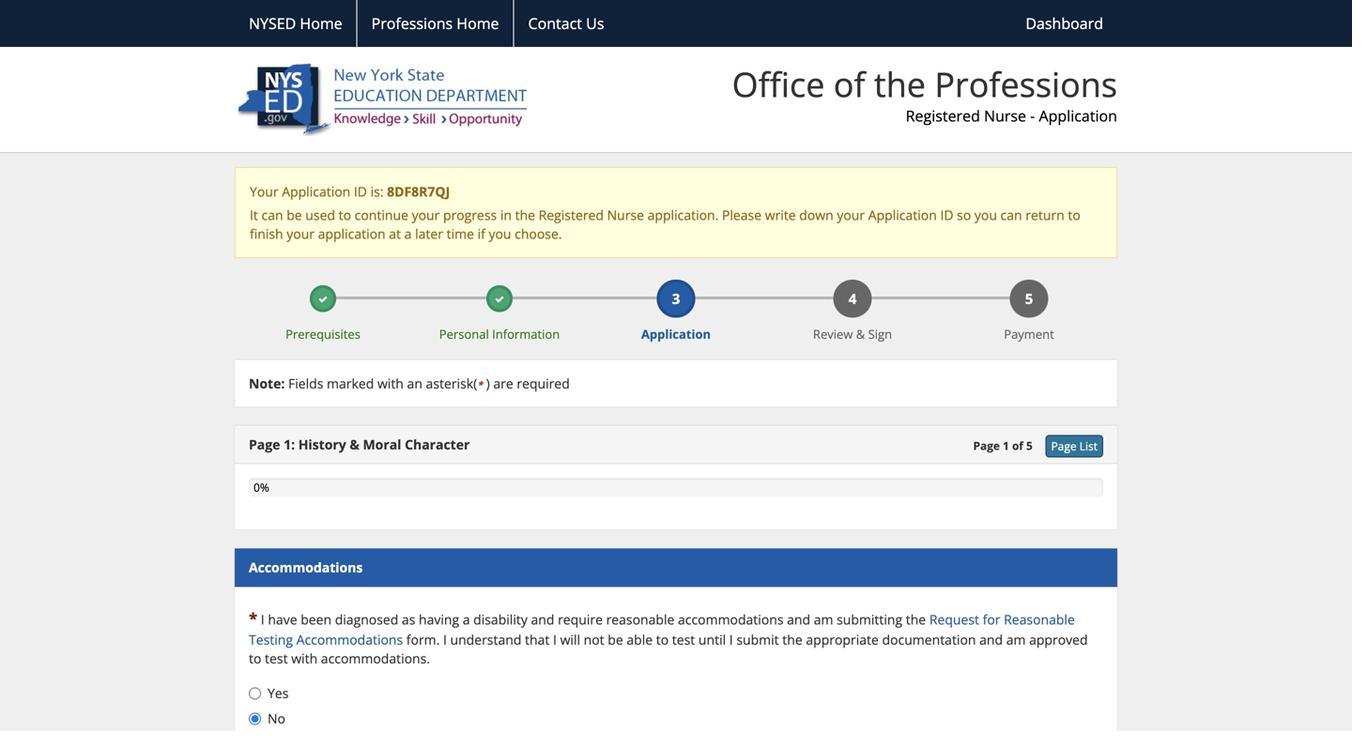 Task type: describe. For each thing, give the bounding box(es) containing it.
used
[[306, 206, 335, 224]]

1 vertical spatial 5
[[1027, 439, 1033, 454]]

fields
[[288, 375, 323, 393]]

personal information
[[439, 326, 560, 343]]

3
[[672, 289, 680, 309]]

as
[[402, 611, 415, 629]]

to up application
[[339, 206, 351, 224]]

nurse inside your application id is: 8df8r7qj it can be used to continue your progress in the registered nurse application. please write down your application id so you can return to finish your application at a later time if you choose.
[[607, 206, 644, 224]]

choose.
[[515, 225, 562, 243]]

request
[[930, 611, 980, 629]]

able
[[627, 631, 653, 649]]

request for reasonable testing accommodations
[[249, 611, 1075, 649]]

Yes radio
[[249, 688, 261, 700]]

moral
[[363, 436, 401, 454]]

application
[[318, 225, 386, 243]]

i left will
[[553, 631, 557, 649]]

0 horizontal spatial and
[[531, 611, 555, 629]]

0 vertical spatial am
[[814, 611, 833, 629]]

0 horizontal spatial test
[[265, 650, 288, 668]]

diagnosed
[[335, 611, 398, 629]]

require
[[558, 611, 603, 629]]

list
[[1080, 439, 1098, 454]]

submit
[[737, 631, 779, 649]]

your
[[250, 183, 279, 201]]

nurse inside office of the professions registered nurse - application
[[984, 106, 1027, 126]]

history
[[298, 436, 346, 454]]

us
[[586, 13, 604, 33]]

dashboard link
[[1012, 0, 1118, 47]]

information
[[492, 326, 560, 343]]

form.
[[406, 631, 440, 649]]

page 1: history & moral character
[[249, 436, 470, 454]]

i right until
[[730, 631, 733, 649]]

0 horizontal spatial your
[[287, 225, 315, 243]]

professions home
[[372, 13, 499, 33]]

yes
[[268, 685, 289, 703]]

1 vertical spatial you
[[489, 225, 511, 243]]

check image
[[495, 295, 504, 304]]

accommodations.
[[321, 650, 430, 668]]

be for used
[[287, 206, 302, 224]]

page list
[[1051, 439, 1098, 454]]

note:
[[249, 375, 285, 393]]

a inside your application id is: 8df8r7qj it can be used to continue your progress in the registered nurse application. please write down your application id so you can return to finish your application at a later time if you choose.
[[404, 225, 412, 243]]

the inside office of the professions registered nurse - application
[[874, 61, 926, 107]]

understand
[[450, 631, 522, 649]]

return
[[1026, 206, 1065, 224]]

4
[[849, 289, 857, 309]]

review
[[813, 326, 853, 343]]

your application id is: 8df8r7qj it can be used to continue your progress in the registered nurse application. please write down your application id so you can return to finish your application at a later time if you choose.
[[250, 183, 1081, 243]]

alert containing your application id is:
[[235, 167, 1118, 258]]

please
[[722, 206, 762, 224]]

No radio
[[249, 713, 261, 726]]

write
[[765, 206, 796, 224]]

progress
[[443, 206, 497, 224]]

professions inside office of the professions registered nurse - application
[[935, 61, 1118, 107]]

0 vertical spatial professions
[[372, 13, 453, 33]]

1 can from the left
[[262, 206, 283, 224]]

submitting
[[837, 611, 903, 629]]

are
[[493, 375, 513, 393]]

note: fields marked with an       asterisk( * ) are required
[[249, 375, 570, 393]]

in
[[500, 206, 512, 224]]

if
[[478, 225, 485, 243]]

nysed home
[[249, 13, 342, 33]]

i have been diagnosed as having a disability and require reasonable accommodations and am submitting the
[[261, 611, 930, 629]]

personal information link
[[411, 286, 588, 343]]

until
[[699, 631, 726, 649]]

have
[[268, 611, 297, 629]]

so
[[957, 206, 971, 224]]

prerequisites
[[286, 326, 361, 343]]

payment
[[1004, 326, 1054, 343]]

required
[[517, 375, 570, 393]]

review & sign
[[813, 326, 892, 343]]

to down testing
[[249, 650, 261, 668]]

2 horizontal spatial your
[[837, 206, 865, 224]]

form. i understand that i will not be able to test until i submit the appropriate documentation and am approved to test with accommodations.
[[249, 631, 1088, 668]]

dashboard
[[1026, 13, 1104, 33]]

contact us link
[[513, 0, 618, 47]]

later
[[415, 225, 443, 243]]

disability
[[473, 611, 528, 629]]

home for nysed home
[[300, 13, 342, 33]]

approved
[[1029, 631, 1088, 649]]

1 vertical spatial of
[[1012, 439, 1024, 454]]

2 can from the left
[[1001, 206, 1022, 224]]

character
[[405, 436, 470, 454]]

time
[[447, 225, 474, 243]]

the inside your application id is: 8df8r7qj it can be used to continue your progress in the registered nurse application. please write down your application id so you can return to finish your application at a later time if you choose.
[[515, 206, 535, 224]]



Task type: vqa. For each thing, say whether or not it's contained in the screenshot.


Task type: locate. For each thing, give the bounding box(es) containing it.
1 vertical spatial accommodations
[[296, 631, 403, 649]]

down
[[800, 206, 834, 224]]

1 horizontal spatial home
[[457, 13, 499, 33]]

to
[[339, 206, 351, 224], [1068, 206, 1081, 224], [656, 631, 669, 649], [249, 650, 261, 668]]

check image
[[318, 295, 328, 304]]

documentation
[[882, 631, 976, 649]]

2 horizontal spatial page
[[1051, 439, 1077, 454]]

am up appropriate
[[814, 611, 833, 629]]

registered inside your application id is: 8df8r7qj it can be used to continue your progress in the registered nurse application. please write down your application id so you can return to finish your application at a later time if you choose.
[[539, 206, 604, 224]]

personal
[[439, 326, 489, 343]]

0 vertical spatial accommodations
[[249, 559, 363, 577]]

test down testing
[[265, 650, 288, 668]]

accommodations
[[249, 559, 363, 577], [296, 631, 403, 649]]

you right so
[[975, 206, 997, 224]]

1 horizontal spatial professions
[[935, 61, 1118, 107]]

having
[[419, 611, 459, 629]]

that
[[525, 631, 550, 649]]

will
[[560, 631, 580, 649]]

0 vertical spatial registered
[[906, 106, 980, 126]]

an
[[407, 375, 423, 393]]

1 vertical spatial *
[[249, 608, 257, 630]]

0 horizontal spatial you
[[489, 225, 511, 243]]

and inside form. i understand that i will not be able to test until i submit the appropriate documentation and am approved to test with accommodations.
[[980, 631, 1003, 649]]

id
[[354, 183, 367, 201], [941, 206, 954, 224]]

testing
[[249, 631, 293, 649]]

1 vertical spatial registered
[[539, 206, 604, 224]]

nurse left application.
[[607, 206, 644, 224]]

a
[[404, 225, 412, 243], [463, 611, 470, 629]]

page 1 of 5
[[973, 439, 1033, 454]]

page left 1:
[[249, 436, 280, 454]]

sign
[[868, 326, 892, 343]]

&
[[856, 326, 865, 343], [350, 436, 360, 454]]

id left is:
[[354, 183, 367, 201]]

nysed home link
[[235, 0, 357, 47]]

your up later
[[412, 206, 440, 224]]

0 horizontal spatial home
[[300, 13, 342, 33]]

page for page list
[[1051, 439, 1077, 454]]

1 horizontal spatial page
[[973, 439, 1000, 454]]

1
[[1003, 439, 1009, 454]]

be for able
[[608, 631, 623, 649]]

is:
[[371, 183, 384, 201]]

page left 1
[[973, 439, 1000, 454]]

0 vertical spatial *
[[477, 379, 483, 392]]

1 horizontal spatial and
[[787, 611, 811, 629]]

0 vertical spatial id
[[354, 183, 367, 201]]

registered
[[906, 106, 980, 126], [539, 206, 604, 224]]

1 vertical spatial be
[[608, 631, 623, 649]]

0 vertical spatial &
[[856, 326, 865, 343]]

0 horizontal spatial *
[[249, 608, 257, 630]]

)
[[486, 375, 490, 393]]

be left used
[[287, 206, 302, 224]]

1 horizontal spatial id
[[941, 206, 954, 224]]

8df8r7qj
[[387, 183, 450, 201]]

& left sign in the right top of the page
[[856, 326, 865, 343]]

1 horizontal spatial &
[[856, 326, 865, 343]]

1 horizontal spatial a
[[463, 611, 470, 629]]

you right the 'if'
[[489, 225, 511, 243]]

professions home link
[[357, 0, 513, 47]]

of inside office of the professions registered nurse - application
[[834, 61, 865, 107]]

1 horizontal spatial *
[[477, 379, 483, 392]]

1 horizontal spatial of
[[1012, 439, 1024, 454]]

contact
[[528, 13, 582, 33]]

2 home from the left
[[457, 13, 499, 33]]

be right not
[[608, 631, 623, 649]]

appropriate
[[806, 631, 879, 649]]

of right the office
[[834, 61, 865, 107]]

nysed
[[249, 13, 296, 33]]

accommodations down diagnosed
[[296, 631, 403, 649]]

reasonable
[[1004, 611, 1075, 629]]

of
[[834, 61, 865, 107], [1012, 439, 1024, 454]]

of right 1
[[1012, 439, 1024, 454]]

can left return
[[1001, 206, 1022, 224]]

contact us
[[528, 13, 604, 33]]

been
[[301, 611, 332, 629]]

your down used
[[287, 225, 315, 243]]

registered up choose.
[[539, 206, 604, 224]]

0 vertical spatial you
[[975, 206, 997, 224]]

professions
[[372, 13, 453, 33], [935, 61, 1118, 107]]

you
[[975, 206, 997, 224], [489, 225, 511, 243]]

and
[[531, 611, 555, 629], [787, 611, 811, 629], [980, 631, 1003, 649]]

1:
[[284, 436, 295, 454]]

accommodations inside the request for reasonable testing accommodations
[[296, 631, 403, 649]]

0 horizontal spatial nurse
[[607, 206, 644, 224]]

asterisk(
[[426, 375, 477, 393]]

-
[[1030, 106, 1035, 126]]

5 up payment
[[1025, 289, 1033, 309]]

to right able
[[656, 631, 669, 649]]

0 vertical spatial a
[[404, 225, 412, 243]]

1 vertical spatial nurse
[[607, 206, 644, 224]]

1 horizontal spatial your
[[412, 206, 440, 224]]

with left an
[[377, 375, 404, 393]]

the inside form. i understand that i will not be able to test until i submit the appropriate documentation and am approved to test with accommodations.
[[783, 631, 803, 649]]

can
[[262, 206, 283, 224], [1001, 206, 1022, 224]]

and up that
[[531, 611, 555, 629]]

0 horizontal spatial &
[[350, 436, 360, 454]]

test left until
[[672, 631, 695, 649]]

registered left -
[[906, 106, 980, 126]]

1 vertical spatial professions
[[935, 61, 1118, 107]]

i left have
[[261, 611, 265, 629]]

application inside office of the professions registered nurse - application
[[1039, 106, 1118, 126]]

finish
[[250, 225, 283, 243]]

0 vertical spatial be
[[287, 206, 302, 224]]

a right at at the top of the page
[[404, 225, 412, 243]]

0 vertical spatial test
[[672, 631, 695, 649]]

reasonable
[[606, 611, 675, 629]]

home for professions home
[[457, 13, 499, 33]]

1 horizontal spatial with
[[377, 375, 404, 393]]

1 vertical spatial a
[[463, 611, 470, 629]]

home left contact
[[457, 13, 499, 33]]

application down 3
[[641, 326, 711, 343]]

request for reasonable testing accommodations link
[[249, 611, 1075, 649]]

prerequisites link
[[235, 286, 411, 343]]

0 vertical spatial of
[[834, 61, 865, 107]]

* up testing
[[249, 608, 257, 630]]

application up used
[[282, 183, 351, 201]]

1 horizontal spatial test
[[672, 631, 695, 649]]

1 horizontal spatial be
[[608, 631, 623, 649]]

with inside form. i understand that i will not be able to test until i submit the appropriate documentation and am approved to test with accommodations.
[[291, 650, 318, 668]]

0 vertical spatial 5
[[1025, 289, 1033, 309]]

be inside your application id is: 8df8r7qj it can be used to continue your progress in the registered nurse application. please write down your application id so you can return to finish your application at a later time if you choose.
[[287, 206, 302, 224]]

application left so
[[868, 206, 937, 224]]

home
[[300, 13, 342, 33], [457, 13, 499, 33]]

am
[[814, 611, 833, 629], [1006, 631, 1026, 649]]

to right return
[[1068, 206, 1081, 224]]

1 vertical spatial &
[[350, 436, 360, 454]]

* inside the note: fields marked with an       asterisk( * ) are required
[[477, 379, 483, 392]]

your right down
[[837, 206, 865, 224]]

test
[[672, 631, 695, 649], [265, 650, 288, 668]]

1 horizontal spatial you
[[975, 206, 997, 224]]

am inside form. i understand that i will not be able to test until i submit the appropriate documentation and am approved to test with accommodations.
[[1006, 631, 1026, 649]]

0 horizontal spatial id
[[354, 183, 367, 201]]

nurse left -
[[984, 106, 1027, 126]]

home right nysed
[[300, 13, 342, 33]]

2 horizontal spatial and
[[980, 631, 1003, 649]]

i down the having
[[443, 631, 447, 649]]

accommodations
[[678, 611, 784, 629]]

for
[[983, 611, 1001, 629]]

at
[[389, 225, 401, 243]]

and down for
[[980, 631, 1003, 649]]

marked
[[327, 375, 374, 393]]

& left moral
[[350, 436, 360, 454]]

alert
[[235, 167, 1118, 258]]

office
[[732, 61, 825, 107]]

continue
[[355, 206, 408, 224]]

1 horizontal spatial nurse
[[984, 106, 1027, 126]]

1 horizontal spatial registered
[[906, 106, 980, 126]]

accommodations up been on the bottom left of the page
[[249, 559, 363, 577]]

* left )
[[477, 379, 483, 392]]

0 horizontal spatial am
[[814, 611, 833, 629]]

0 horizontal spatial of
[[834, 61, 865, 107]]

1 vertical spatial am
[[1006, 631, 1026, 649]]

5 right 1
[[1027, 439, 1033, 454]]

0 horizontal spatial can
[[262, 206, 283, 224]]

0 horizontal spatial with
[[291, 650, 318, 668]]

am down reasonable
[[1006, 631, 1026, 649]]

can right it
[[262, 206, 283, 224]]

a right the having
[[463, 611, 470, 629]]

0 horizontal spatial page
[[249, 436, 280, 454]]

0 vertical spatial with
[[377, 375, 404, 393]]

1 vertical spatial id
[[941, 206, 954, 224]]

nurse
[[984, 106, 1027, 126], [607, 206, 644, 224]]

*
[[477, 379, 483, 392], [249, 608, 257, 630]]

0 horizontal spatial professions
[[372, 13, 453, 33]]

not
[[584, 631, 604, 649]]

with
[[377, 375, 404, 393], [291, 650, 318, 668]]

1 horizontal spatial can
[[1001, 206, 1022, 224]]

application.
[[648, 206, 719, 224]]

0 horizontal spatial be
[[287, 206, 302, 224]]

1 horizontal spatial am
[[1006, 631, 1026, 649]]

with down testing
[[291, 650, 318, 668]]

page left the "list"
[[1051, 439, 1077, 454]]

1 vertical spatial test
[[265, 650, 288, 668]]

page for page 1: history & moral character
[[249, 436, 280, 454]]

the
[[874, 61, 926, 107], [515, 206, 535, 224], [906, 611, 926, 629], [783, 631, 803, 649]]

no
[[268, 710, 285, 728]]

1 vertical spatial with
[[291, 650, 318, 668]]

0 vertical spatial nurse
[[984, 106, 1027, 126]]

registered inside office of the professions registered nurse - application
[[906, 106, 980, 126]]

application
[[1039, 106, 1118, 126], [282, 183, 351, 201], [868, 206, 937, 224], [641, 326, 711, 343]]

application right -
[[1039, 106, 1118, 126]]

page list link
[[1046, 435, 1104, 458]]

page
[[249, 436, 280, 454], [973, 439, 1000, 454], [1051, 439, 1077, 454]]

1 home from the left
[[300, 13, 342, 33]]

id left so
[[941, 206, 954, 224]]

be inside form. i understand that i will not be able to test until i submit the appropriate documentation and am approved to test with accommodations.
[[608, 631, 623, 649]]

office of the professions registered nurse - application
[[732, 61, 1118, 126]]

and up appropriate
[[787, 611, 811, 629]]

page for page 1 of 5
[[973, 439, 1000, 454]]

0 horizontal spatial registered
[[539, 206, 604, 224]]

it
[[250, 206, 258, 224]]

0 horizontal spatial a
[[404, 225, 412, 243]]



